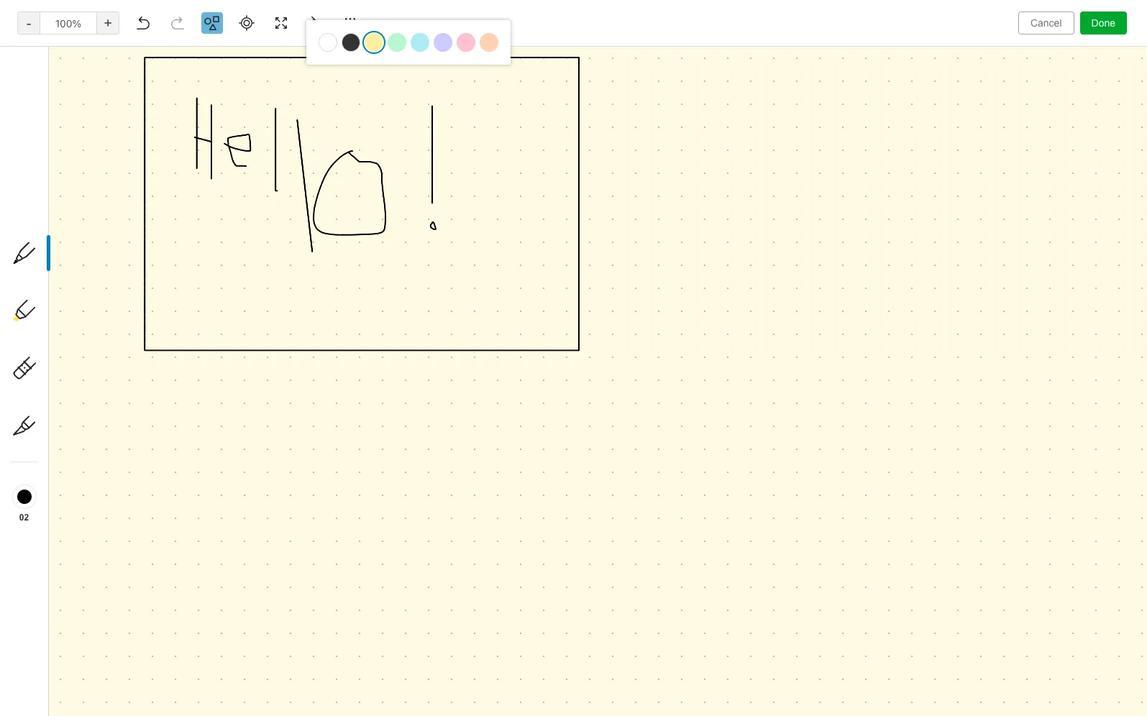 Task type: locate. For each thing, give the bounding box(es) containing it.
0 horizontal spatial nov 14
[[305, 213, 337, 225]]

notes inside note list element
[[204, 14, 243, 31]]

14 down the 37 min ago
[[391, 213, 402, 225]]

37
[[370, 144, 382, 156]]

0 vertical spatial notes
[[204, 14, 243, 31]]

37 min ago
[[370, 144, 421, 156]]

( for trash
[[61, 484, 65, 495]]

( inside notes (
[[63, 351, 66, 363]]

ago left 37
[[340, 144, 357, 156]]

new
[[32, 82, 52, 94]]

notes up the notes
[[204, 14, 243, 31]]

0 vertical spatial on
[[513, 44, 524, 56]]

all
[[1057, 696, 1068, 708]]

title 1
[[190, 167, 217, 179]]

now up the 37 min ago
[[392, 121, 411, 133]]

min right 37
[[384, 144, 401, 156]]

me
[[89, 452, 104, 464]]

1 vertical spatial notes
[[50, 247, 75, 258]]

nov 14 down 'nov 28'
[[305, 213, 337, 225]]

workbook
[[509, 11, 553, 23], [435, 97, 482, 110], [435, 121, 482, 133], [435, 144, 482, 156], [435, 167, 482, 179], [435, 190, 482, 202], [435, 213, 482, 225], [435, 236, 482, 248]]

2 row group from the top
[[173, 92, 688, 253]]

14 down 28
[[326, 213, 337, 225]]

2 ago from the left
[[404, 144, 421, 156]]

notes right the recent
[[50, 247, 75, 258]]

group
[[0, 159, 172, 352]]

title
[[190, 75, 212, 85], [190, 167, 210, 179]]

workbook 2 button
[[491, 7, 566, 27]]

1 title from the top
[[190, 75, 212, 85]]

home link
[[0, 113, 173, 136]]

tasks
[[32, 374, 58, 387]]

1 horizontal spatial nov 14
[[370, 213, 402, 225]]

ago for 37 min ago
[[404, 144, 421, 156]]

min for 35
[[320, 144, 337, 156]]

13
[[326, 236, 337, 248], [391, 236, 402, 248]]

on left dec
[[513, 44, 524, 56]]

recent notes
[[17, 247, 75, 258]]

1 min from the left
[[320, 144, 337, 156]]

0 horizontal spatial 13
[[326, 236, 337, 248]]

27
[[391, 167, 402, 179], [326, 190, 338, 202], [391, 190, 402, 202]]

14
[[326, 213, 337, 225], [391, 213, 402, 225]]

tags button
[[0, 424, 172, 447]]

1 horizontal spatial nov 13
[[370, 236, 402, 248]]

now
[[327, 97, 347, 110], [392, 97, 411, 110], [327, 121, 347, 133], [392, 121, 411, 133]]

nov 14 down the 37 min ago
[[370, 213, 402, 225]]

0 vertical spatial title
[[190, 75, 212, 85]]

with
[[67, 452, 87, 464]]

( up tasks button
[[63, 351, 66, 363]]

group containing add your first shortcut
[[0, 159, 172, 352]]

add tag image
[[480, 694, 497, 711]]

1 vertical spatial (
[[61, 484, 65, 495]]

(
[[63, 351, 66, 363], [61, 484, 65, 495]]

nov 14
[[305, 213, 337, 225], [370, 213, 402, 225]]

ago right 37
[[404, 144, 421, 156]]

nov 13
[[305, 236, 337, 248], [370, 236, 402, 248]]

35 min ago
[[305, 144, 357, 156]]

recent
[[17, 247, 47, 258]]

row group containing untitled
[[173, 92, 688, 253]]

0 horizontal spatial min
[[320, 144, 337, 156]]

shared with me link
[[0, 447, 172, 470]]

just up the 35
[[305, 121, 325, 133]]

just down the created at the top
[[370, 97, 390, 110]]

2 min from the left
[[384, 144, 401, 156]]

( right trash
[[61, 484, 65, 495]]

35
[[305, 144, 317, 156]]

just now
[[305, 97, 347, 110], [370, 97, 411, 110], [305, 121, 347, 133], [370, 121, 411, 133]]

2023
[[560, 44, 584, 56]]

notes up tasks
[[32, 351, 59, 364]]

1 horizontal spatial 13
[[391, 236, 402, 248]]

2
[[555, 11, 561, 23], [484, 97, 490, 110], [484, 121, 490, 133], [484, 144, 490, 156], [484, 167, 490, 179], [484, 190, 490, 202], [484, 213, 490, 225], [484, 236, 490, 248]]

title left "1"
[[190, 167, 210, 179]]

notebooks link
[[0, 401, 172, 424]]

untitled
[[190, 97, 227, 110], [190, 121, 227, 133], [190, 190, 227, 202], [190, 213, 227, 225], [190, 236, 227, 248]]

on inside icon on a note, notebook, stack or tag to add it here.
[[100, 188, 110, 200]]

0 horizontal spatial nov 13
[[305, 236, 337, 248]]

( inside trash (
[[61, 484, 65, 495]]

0 horizontal spatial on
[[100, 188, 110, 200]]

5,
[[548, 44, 557, 56]]

add a reminder image
[[455, 694, 473, 711]]

ago
[[340, 144, 357, 156], [404, 144, 421, 156]]

shortcut
[[89, 172, 127, 183]]

1 horizontal spatial ago
[[404, 144, 421, 156]]

location
[[435, 75, 475, 85]]

now up 35 min ago
[[327, 121, 347, 133]]

1 nov 13 from the left
[[305, 236, 337, 248]]

home
[[32, 118, 59, 131]]

tree
[[0, 113, 173, 637]]

icon
[[79, 188, 97, 200]]

1 horizontal spatial 14
[[391, 213, 402, 225]]

edited
[[481, 44, 510, 56]]

row group containing title
[[173, 69, 760, 92]]

1 vertical spatial on
[[100, 188, 110, 200]]

on
[[513, 44, 524, 56], [100, 188, 110, 200]]

title for title 1
[[190, 167, 210, 179]]

2 untitled from the top
[[190, 121, 227, 133]]

min
[[320, 144, 337, 156], [384, 144, 401, 156]]

just now down the created at the top
[[370, 97, 411, 110]]

1 horizontal spatial min
[[384, 144, 401, 156]]

on left a
[[100, 188, 110, 200]]

0 horizontal spatial ago
[[340, 144, 357, 156]]

just down updated
[[305, 97, 325, 110]]

None search field
[[19, 42, 154, 68]]

title for title
[[190, 75, 212, 85]]

1 13 from the left
[[326, 236, 337, 248]]

2 vertical spatial notes
[[32, 351, 59, 364]]

a
[[113, 188, 118, 200]]

notes
[[204, 14, 243, 31], [50, 247, 75, 258], [32, 351, 59, 364]]

1 horizontal spatial on
[[513, 44, 524, 56]]

workbook 2
[[509, 11, 561, 23], [435, 97, 490, 110], [435, 121, 490, 133], [435, 144, 490, 156], [435, 167, 490, 179], [435, 190, 490, 202], [435, 213, 490, 225], [435, 236, 490, 248]]

notebooks
[[32, 406, 83, 418]]

click the
[[26, 188, 67, 200]]

to
[[127, 201, 135, 213]]

0 horizontal spatial 14
[[326, 213, 337, 225]]

min right the 35
[[320, 144, 337, 156]]

7
[[190, 45, 196, 57]]

nov 27
[[370, 167, 402, 179], [305, 190, 338, 202], [370, 190, 402, 202]]

just now up the 37 min ago
[[370, 121, 411, 133]]

just up 37
[[370, 121, 390, 133]]

1 vertical spatial title
[[190, 167, 210, 179]]

title down 7 notes
[[190, 75, 212, 85]]

changes
[[1071, 696, 1108, 708]]

1
[[213, 167, 217, 179]]

1 ago from the left
[[340, 144, 357, 156]]

1 row group from the top
[[173, 69, 760, 92]]

2 13 from the left
[[391, 236, 402, 248]]

27 for 27
[[391, 190, 402, 202]]

nov 27 for 28
[[370, 167, 402, 179]]

3 untitled from the top
[[190, 190, 227, 202]]

0 vertical spatial (
[[63, 351, 66, 363]]

notes inside notes (
[[32, 351, 59, 364]]

2 title from the top
[[190, 167, 210, 179]]

1 nov 14 from the left
[[305, 213, 337, 225]]

created
[[370, 75, 406, 85]]

row group
[[173, 69, 760, 92], [173, 92, 688, 253]]

27 for 28
[[391, 167, 402, 179]]

shared
[[32, 452, 65, 464]]

just
[[305, 97, 325, 110], [370, 97, 390, 110], [305, 121, 325, 133], [370, 121, 390, 133]]

updated
[[305, 75, 343, 85]]

nov
[[305, 167, 323, 179], [370, 167, 388, 179], [305, 190, 323, 202], [370, 190, 388, 202], [305, 213, 323, 225], [370, 213, 388, 225], [305, 236, 323, 248], [370, 236, 388, 248]]



Task type: describe. For each thing, give the bounding box(es) containing it.
( for notes
[[63, 351, 66, 363]]

nov 27 for 27
[[370, 190, 402, 202]]

expand note image
[[457, 9, 474, 26]]

only you
[[1011, 11, 1049, 22]]

1 14 from the left
[[326, 213, 337, 225]]

workbook 2 inside workbook 2 button
[[509, 11, 561, 23]]

tree containing home
[[0, 113, 173, 637]]

new button
[[9, 76, 164, 101]]

note list element
[[173, 0, 760, 717]]

only
[[1011, 11, 1031, 22]]

row group inside note list element
[[173, 92, 688, 253]]

last
[[458, 44, 478, 56]]

it
[[45, 214, 51, 226]]

shared with me
[[32, 452, 104, 464]]

note window element
[[0, 0, 1147, 717]]

add
[[26, 214, 42, 226]]

or
[[98, 201, 107, 213]]

just now up 35 min ago
[[305, 121, 347, 133]]

shortcuts button
[[0, 136, 172, 159]]

your
[[46, 172, 66, 183]]

settings image
[[147, 12, 164, 29]]

stack
[[72, 201, 96, 213]]

the
[[50, 188, 64, 200]]

2 nov 13 from the left
[[370, 236, 402, 248]]

trash (
[[32, 484, 65, 496]]

2 inside workbook 2 button
[[555, 11, 561, 23]]

Search text field
[[19, 42, 154, 68]]

notebook,
[[26, 201, 70, 213]]

upgrade
[[74, 659, 117, 671]]

notes (
[[32, 351, 66, 364]]

28
[[326, 167, 338, 179]]

tasks button
[[0, 369, 172, 392]]

all changes saved
[[1057, 696, 1136, 708]]

4 untitled from the top
[[190, 213, 227, 225]]

share
[[1073, 11, 1101, 23]]

add your first shortcut
[[26, 172, 127, 183]]

tags
[[32, 429, 54, 441]]

dec
[[527, 44, 545, 56]]

expand tags image
[[4, 429, 15, 441]]

trash
[[32, 484, 57, 496]]

saved
[[1110, 696, 1136, 708]]

ago for 35 min ago
[[340, 144, 357, 156]]

notes for notes
[[204, 14, 243, 31]]

add
[[26, 172, 44, 183]]

7 notes
[[190, 45, 224, 57]]

nov 28
[[305, 167, 338, 179]]

last edited on dec 5, 2023
[[458, 44, 584, 56]]

Note Editor text field
[[0, 0, 1147, 717]]

share button
[[1060, 6, 1113, 29]]

tree
[[190, 144, 210, 156]]

just now down updated
[[305, 97, 347, 110]]

notes for notes (
[[32, 351, 59, 364]]

upgrade button
[[9, 650, 164, 679]]

tag
[[110, 201, 124, 213]]

here.
[[53, 214, 75, 226]]

icon on a note, notebook, stack or tag to add it here.
[[26, 188, 143, 226]]

now down updated
[[327, 97, 347, 110]]

2 14 from the left
[[391, 213, 402, 225]]

shortcuts
[[32, 141, 78, 154]]

workbook inside button
[[509, 11, 553, 23]]

1 untitled from the top
[[190, 97, 227, 110]]

note,
[[121, 188, 143, 200]]

notes
[[198, 45, 224, 57]]

2 nov 14 from the left
[[370, 213, 402, 225]]

5 untitled from the top
[[190, 236, 227, 248]]

min for 37
[[384, 144, 401, 156]]

on inside note window 'element'
[[513, 44, 524, 56]]

you
[[1033, 11, 1049, 22]]

now down the created at the top
[[392, 97, 411, 110]]

first
[[69, 172, 86, 183]]

click
[[26, 188, 47, 200]]



Task type: vqa. For each thing, say whether or not it's contained in the screenshot.
2023
yes



